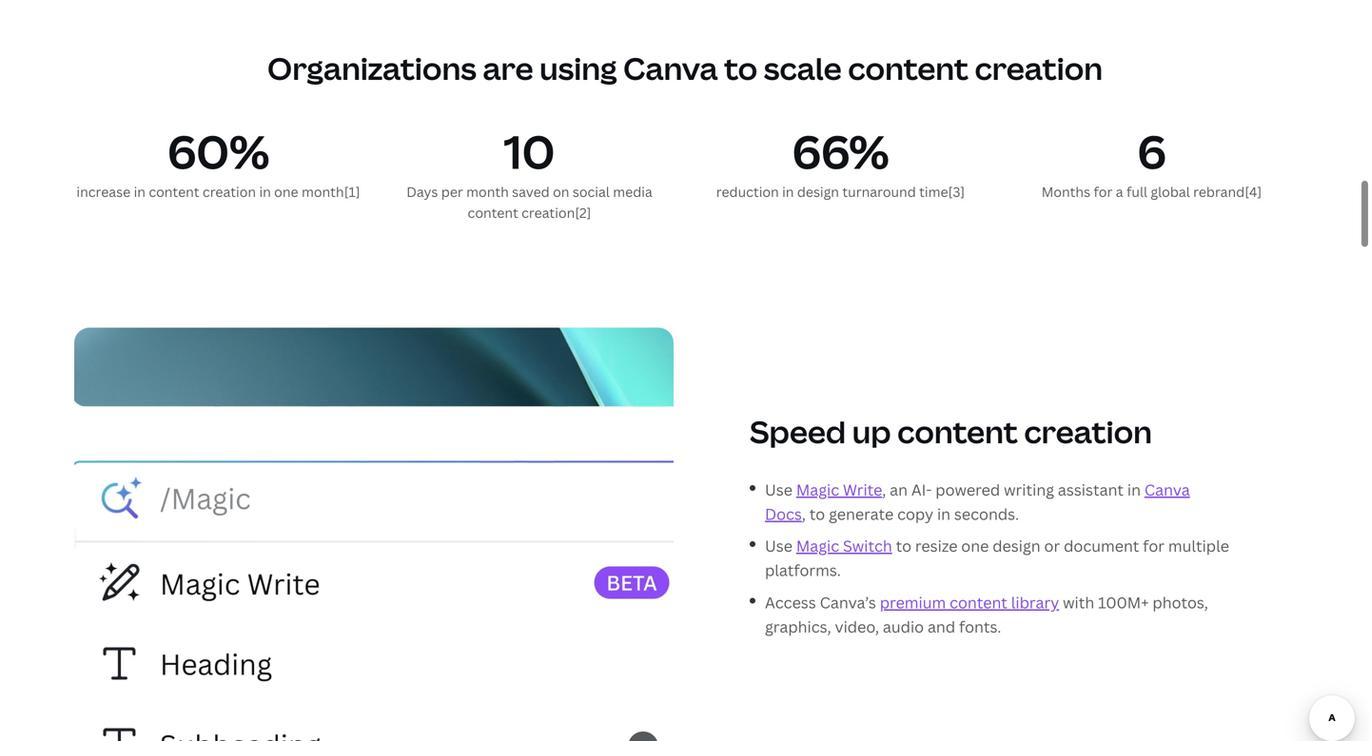 Task type: vqa. For each thing, say whether or not it's contained in the screenshot.
nonprofits.
no



Task type: locate. For each thing, give the bounding box(es) containing it.
copy
[[898, 504, 934, 524]]

to
[[724, 48, 758, 89], [810, 504, 825, 524], [896, 536, 912, 556]]

design inside the 66% reduction in design turnaround time[3]
[[797, 183, 839, 201]]

canva up multiple at the right
[[1145, 480, 1190, 500]]

0 horizontal spatial design
[[797, 183, 839, 201]]

in
[[134, 183, 146, 201], [259, 183, 271, 201], [782, 183, 794, 201], [1128, 480, 1141, 500], [937, 504, 951, 524]]

seconds.
[[955, 504, 1019, 524]]

1 use from the top
[[765, 480, 793, 500]]

audio
[[883, 617, 924, 637]]

use down docs
[[765, 536, 793, 556]]

1 vertical spatial design
[[993, 536, 1041, 556]]

one inside to resize one design or document for multiple platforms.
[[962, 536, 989, 556]]

magic switch link
[[796, 536, 893, 556]]

an
[[890, 480, 908, 500]]

0 horizontal spatial to
[[724, 48, 758, 89]]

2 magic from the top
[[796, 536, 840, 556]]

one left month[1] on the top left
[[274, 183, 298, 201]]

in inside the 66% reduction in design turnaround time[3]
[[782, 183, 794, 201]]

one inside 60% increase in content creation in one month[1]
[[274, 183, 298, 201]]

one down seconds.
[[962, 536, 989, 556]]

month[1]
[[302, 183, 360, 201]]

magic write link
[[796, 480, 882, 500]]

increase
[[77, 183, 131, 201]]

creation[2]
[[522, 204, 591, 222]]

, up use magic switch
[[802, 504, 806, 524]]

design down 66%
[[797, 183, 839, 201]]

content inside 60% increase in content creation in one month[1]
[[149, 183, 199, 201]]

time[3]
[[920, 183, 965, 201]]

organizations
[[267, 48, 477, 89]]

canva inside canva docs
[[1145, 480, 1190, 500]]

to inside to resize one design or document for multiple platforms.
[[896, 536, 912, 556]]

use for use magic write , an ai- powered writing assistant in
[[765, 480, 793, 500]]

1 vertical spatial creation
[[203, 183, 256, 201]]

1 vertical spatial use
[[765, 536, 793, 556]]

0 vertical spatial for
[[1094, 183, 1113, 201]]

use
[[765, 480, 793, 500], [765, 536, 793, 556]]

0 horizontal spatial for
[[1094, 183, 1113, 201]]

1 vertical spatial for
[[1143, 536, 1165, 556]]

2 vertical spatial creation
[[1024, 411, 1152, 452]]

0 vertical spatial design
[[797, 183, 839, 201]]

one
[[274, 183, 298, 201], [962, 536, 989, 556]]

for inside to resize one design or document for multiple platforms.
[[1143, 536, 1165, 556]]

full
[[1127, 183, 1148, 201]]

1 magic from the top
[[796, 480, 840, 500]]

content inside 10 days per month saved on social media content creation[2]
[[468, 204, 518, 222]]

0 horizontal spatial canva
[[623, 48, 718, 89]]

0 horizontal spatial one
[[274, 183, 298, 201]]

canva docs link
[[765, 480, 1190, 524]]

global
[[1151, 183, 1190, 201]]

1 horizontal spatial one
[[962, 536, 989, 556]]

with
[[1063, 592, 1095, 613]]

0 vertical spatial use
[[765, 480, 793, 500]]

1 horizontal spatial canva
[[1145, 480, 1190, 500]]

magic
[[796, 480, 840, 500], [796, 536, 840, 556]]

design left or
[[993, 536, 1041, 556]]

for left multiple at the right
[[1143, 536, 1165, 556]]

graphics,
[[765, 617, 831, 637]]

2 use from the top
[[765, 536, 793, 556]]

2 vertical spatial to
[[896, 536, 912, 556]]

, left an
[[882, 480, 886, 500]]

canva right using at the left of page
[[623, 48, 718, 89]]

platforms.
[[765, 560, 841, 581]]

2 horizontal spatial to
[[896, 536, 912, 556]]

per
[[441, 183, 463, 201]]

multiple
[[1169, 536, 1230, 556]]

in down the 60% in the top left of the page
[[259, 183, 271, 201]]

canva
[[623, 48, 718, 89], [1145, 480, 1190, 500]]

, to generate copy in seconds.
[[802, 504, 1019, 524]]

0 vertical spatial ,
[[882, 480, 886, 500]]

magic for write
[[796, 480, 840, 500]]

photos,
[[1153, 592, 1209, 613]]

reduction
[[716, 183, 779, 201]]

1 vertical spatial one
[[962, 536, 989, 556]]

use magic write , an ai- powered writing assistant in
[[765, 480, 1145, 500]]

docs
[[765, 504, 802, 524]]

in right "reduction"
[[782, 183, 794, 201]]

days
[[407, 183, 438, 201]]

media
[[613, 183, 653, 201]]

write
[[843, 480, 882, 500]]

creation
[[975, 48, 1103, 89], [203, 183, 256, 201], [1024, 411, 1152, 452]]

content
[[848, 48, 969, 89], [149, 183, 199, 201], [468, 204, 518, 222], [898, 411, 1018, 452], [950, 592, 1008, 613]]

in down use magic write , an ai- powered writing assistant in
[[937, 504, 951, 524]]

using
[[540, 48, 617, 89]]

for
[[1094, 183, 1113, 201], [1143, 536, 1165, 556]]

1 vertical spatial magic
[[796, 536, 840, 556]]

to left scale
[[724, 48, 758, 89]]

in right 'increase'
[[134, 183, 146, 201]]

magic up docs
[[796, 480, 840, 500]]

1 horizontal spatial to
[[810, 504, 825, 524]]

66% reduction in design turnaround time[3]
[[716, 120, 965, 201]]

to down 'magic write' link
[[810, 504, 825, 524]]

0 vertical spatial one
[[274, 183, 298, 201]]

use for use magic switch
[[765, 536, 793, 556]]

turnaround
[[843, 183, 916, 201]]

months
[[1042, 183, 1091, 201]]

,
[[882, 480, 886, 500], [802, 504, 806, 524]]

design inside to resize one design or document for multiple platforms.
[[993, 536, 1041, 556]]

1 vertical spatial to
[[810, 504, 825, 524]]

premium content library link
[[880, 592, 1059, 613]]

0 vertical spatial magic
[[796, 480, 840, 500]]

1 vertical spatial canva
[[1145, 480, 1190, 500]]

100m+
[[1098, 592, 1149, 613]]

0 horizontal spatial ,
[[802, 504, 806, 524]]

a
[[1116, 183, 1124, 201]]

canva docs
[[765, 480, 1190, 524]]

use up docs
[[765, 480, 793, 500]]

or
[[1045, 536, 1060, 556]]

to down , to generate copy in seconds. at the right
[[896, 536, 912, 556]]

saved
[[512, 183, 550, 201]]

design
[[797, 183, 839, 201], [993, 536, 1041, 556]]

up
[[853, 411, 891, 452]]

1 horizontal spatial for
[[1143, 536, 1165, 556]]

1 horizontal spatial design
[[993, 536, 1041, 556]]

magic up platforms.
[[796, 536, 840, 556]]

for left a
[[1094, 183, 1113, 201]]



Task type: describe. For each thing, give the bounding box(es) containing it.
powered
[[936, 480, 1000, 500]]

access canva's premium content library
[[765, 592, 1059, 613]]

design for to
[[993, 536, 1041, 556]]

ai-
[[912, 480, 932, 500]]

use magic switch
[[765, 536, 893, 556]]

10
[[504, 120, 555, 182]]

fonts.
[[959, 617, 1002, 637]]

to resize one design or document for multiple platforms.
[[765, 536, 1230, 581]]

month
[[467, 183, 509, 201]]

66%
[[792, 120, 889, 182]]

6
[[1138, 120, 1167, 182]]

library
[[1011, 592, 1059, 613]]

in right assistant
[[1128, 480, 1141, 500]]

60%
[[167, 120, 270, 182]]

60% increase in content creation in one month[1]
[[77, 120, 360, 201]]

magic for switch
[[796, 536, 840, 556]]

document
[[1064, 536, 1140, 556]]

access
[[765, 592, 816, 613]]

0 vertical spatial to
[[724, 48, 758, 89]]

speed
[[750, 411, 846, 452]]

6 months for a full global rebrand[4]
[[1042, 120, 1262, 201]]

canva's
[[820, 592, 876, 613]]

video,
[[835, 617, 879, 637]]

organizations are using canva to scale content creation
[[267, 48, 1103, 89]]

rebrand[4]
[[1194, 183, 1262, 201]]

switch
[[843, 536, 893, 556]]

resize
[[915, 536, 958, 556]]

assistant
[[1058, 480, 1124, 500]]

scale
[[764, 48, 842, 89]]

speed up content creation
[[750, 411, 1152, 452]]

social
[[573, 183, 610, 201]]

are
[[483, 48, 534, 89]]

design for 66%
[[797, 183, 839, 201]]

0 vertical spatial creation
[[975, 48, 1103, 89]]

1 horizontal spatial ,
[[882, 480, 886, 500]]

with 100m+ photos, graphics, video, audio and fonts.
[[765, 592, 1209, 637]]

and
[[928, 617, 956, 637]]

for inside 6 months for a full global rebrand[4]
[[1094, 183, 1113, 201]]

creation inside 60% increase in content creation in one month[1]
[[203, 183, 256, 201]]

1 vertical spatial ,
[[802, 504, 806, 524]]

10 days per month saved on social media content creation[2]
[[407, 120, 653, 222]]

generate
[[829, 504, 894, 524]]

premium
[[880, 592, 946, 613]]

on
[[553, 183, 570, 201]]

0 vertical spatial canva
[[623, 48, 718, 89]]

writing
[[1004, 480, 1055, 500]]



